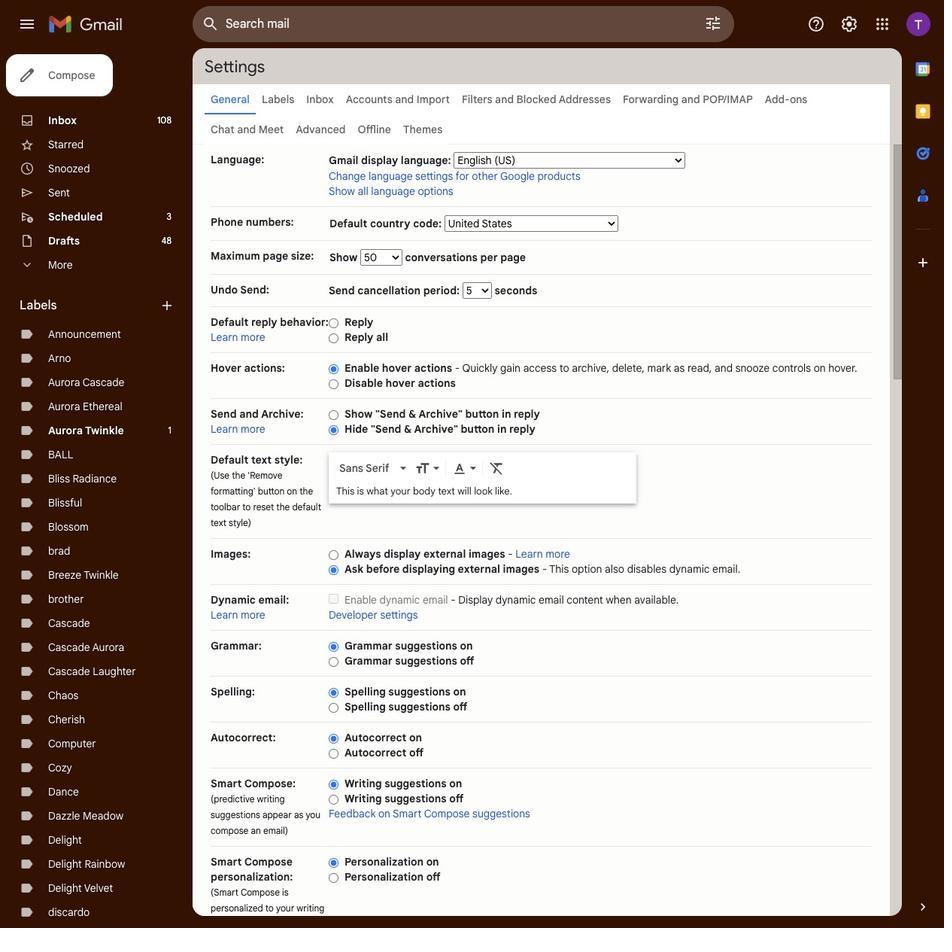 Task type: locate. For each thing, give the bounding box(es) containing it.
look
[[474, 485, 493, 498]]

display
[[459, 593, 493, 607]]

1 vertical spatial your
[[276, 903, 295, 914]]

labels for "labels" heading
[[20, 298, 57, 313]]

in down gain
[[502, 407, 512, 421]]

blossom link
[[48, 520, 89, 534]]

settings up the options
[[416, 169, 453, 183]]

suggestions for grammar suggestions on
[[396, 639, 458, 653]]

0 vertical spatial as
[[674, 361, 685, 375]]

2 vertical spatial button
[[258, 486, 285, 497]]

compose down 'personalization:'
[[241, 887, 280, 898]]

cascade for cascade link
[[48, 617, 90, 630]]

personalization on
[[345, 855, 439, 869]]

0 vertical spatial inbox link
[[307, 93, 334, 106]]

2 autocorrect from the top
[[345, 746, 407, 760]]

button down 'remove
[[258, 486, 285, 497]]

settings up grammar suggestions on
[[381, 608, 418, 622]]

0 vertical spatial the
[[232, 470, 246, 481]]

show right size:
[[330, 251, 361, 264]]

this down sans
[[337, 485, 355, 498]]

button for hide "send & archive" button in reply
[[461, 422, 495, 436]]

spelling:
[[211, 685, 255, 699]]

send and archive: learn more
[[211, 407, 304, 436]]

inbox link up starred link
[[48, 114, 77, 127]]

gmail image
[[48, 9, 130, 39]]

personalization for personalization off
[[345, 870, 424, 884]]

default left country
[[330, 217, 368, 230]]

delight down dazzle
[[48, 833, 82, 847]]

cascade down cascade link
[[48, 641, 90, 654]]

dynamic email: learn more
[[211, 593, 289, 622]]

aurora
[[48, 376, 80, 389], [48, 400, 80, 413], [48, 424, 83, 437], [92, 641, 124, 654]]

numbers:
[[246, 215, 294, 229]]

0 vertical spatial delight
[[48, 833, 82, 847]]

your down 'personalization:'
[[276, 903, 295, 914]]

enable inside enable dynamic email - display dynamic email content when available. developer settings
[[345, 593, 377, 607]]

0 vertical spatial archive"
[[419, 407, 463, 421]]

learn more link up the ask before displaying external images - this option also disables dynamic email.
[[516, 547, 571, 561]]

(use
[[211, 470, 230, 481]]

hover actions:
[[211, 361, 285, 375]]

enable up the developer
[[345, 593, 377, 607]]

& for hide
[[404, 422, 412, 436]]

learn up (use
[[211, 422, 238, 436]]

None checkbox
[[329, 594, 339, 604]]

in for show "send & archive" button in reply
[[502, 407, 512, 421]]

1 vertical spatial writing
[[297, 903, 325, 914]]

1 horizontal spatial inbox
[[307, 93, 334, 106]]

available.
[[635, 593, 679, 607]]

1 vertical spatial the
[[300, 486, 313, 497]]

to right the access
[[560, 361, 570, 375]]

1 delight from the top
[[48, 833, 82, 847]]

button
[[466, 407, 500, 421], [461, 422, 495, 436], [258, 486, 285, 497]]

option
[[572, 562, 603, 576]]

settings
[[416, 169, 453, 183], [381, 608, 418, 622]]

smart up '(predictive'
[[211, 777, 242, 791]]

1 horizontal spatial this
[[550, 562, 570, 576]]

also
[[605, 562, 625, 576]]

2 grammar from the top
[[345, 654, 393, 668]]

"send for hide
[[371, 422, 402, 436]]

text down toolbar
[[211, 517, 227, 529]]

Reply all radio
[[329, 333, 339, 344]]

1 vertical spatial enable
[[345, 593, 377, 607]]

0 horizontal spatial to
[[243, 501, 251, 513]]

0 vertical spatial autocorrect
[[345, 731, 407, 745]]

1 vertical spatial reply
[[514, 407, 540, 421]]

0 vertical spatial reply
[[251, 315, 278, 329]]

send up reply option
[[329, 284, 355, 297]]

ask before displaying external images - this option also disables dynamic email.
[[345, 562, 741, 576]]

0 vertical spatial hover
[[382, 361, 412, 375]]

learn more link up hover actions: in the top left of the page
[[211, 331, 266, 344]]

None search field
[[193, 6, 735, 42]]

more down archive:
[[241, 422, 266, 436]]

page left size:
[[263, 249, 289, 263]]

0 vertical spatial in
[[502, 407, 512, 421]]

images up enable dynamic email - display dynamic email content when available. developer settings
[[503, 562, 540, 576]]

3 delight from the top
[[48, 882, 82, 895]]

dazzle meadow
[[48, 809, 124, 823]]

Autocorrect on radio
[[329, 733, 339, 745]]

learn
[[211, 331, 238, 344], [211, 422, 238, 436], [516, 547, 543, 561], [211, 608, 238, 622]]

1 vertical spatial as
[[294, 809, 304, 821]]

drafts link
[[48, 234, 80, 248]]

grammar right grammar suggestions off 'option'
[[345, 654, 393, 668]]

smart inside "smart compose personalization: (smart compose is personalized to your writing style)"
[[211, 855, 242, 869]]

style) inside "smart compose personalization: (smart compose is personalized to your writing style)"
[[211, 919, 233, 928]]

1 vertical spatial settings
[[381, 608, 418, 622]]

1 vertical spatial &
[[404, 422, 412, 436]]

1 vertical spatial this
[[550, 562, 570, 576]]

reply inside default reply behavior: learn more
[[251, 315, 278, 329]]

1 vertical spatial personalization
[[345, 870, 424, 884]]

1 vertical spatial "send
[[371, 422, 402, 436]]

gmail
[[329, 154, 359, 167]]

1 horizontal spatial all
[[376, 331, 389, 344]]

1 horizontal spatial inbox link
[[307, 93, 334, 106]]

snoozed
[[48, 162, 90, 175]]

appear
[[263, 809, 292, 821]]

suggestions for writing suggestions on
[[385, 777, 447, 791]]

hide
[[345, 422, 368, 436]]

on up personalization off
[[427, 855, 439, 869]]

default for default text style: (use the 'remove formatting' button on the toolbar to reset the default text style)
[[211, 453, 249, 467]]

aurora up aurora twinkle
[[48, 400, 80, 413]]

1 vertical spatial display
[[384, 547, 421, 561]]

forwarding and pop/imap link
[[623, 93, 754, 106]]

2 vertical spatial reply
[[510, 422, 536, 436]]

0 vertical spatial display
[[361, 154, 398, 167]]

2 personalization from the top
[[345, 870, 424, 884]]

actions up show "send & archive" button in reply
[[418, 376, 456, 390]]

1 horizontal spatial send
[[329, 284, 355, 297]]

2 spelling from the top
[[345, 700, 386, 714]]

button for show "send & archive" button in reply
[[466, 407, 500, 421]]

0 vertical spatial this
[[337, 485, 355, 498]]

compose down writing suggestions off
[[424, 807, 470, 821]]

labels heading
[[20, 298, 160, 313]]

Disable hover actions radio
[[329, 379, 339, 390]]

1 grammar from the top
[[345, 639, 393, 653]]

toolbar
[[211, 501, 240, 513]]

remove formatting ‪(⌘\)‬ image
[[489, 461, 504, 476]]

autocorrect for autocorrect off
[[345, 746, 407, 760]]

cascade down brother 'link'
[[48, 617, 90, 630]]

general
[[211, 93, 250, 106]]

2 vertical spatial default
[[211, 453, 249, 467]]

learn up hover
[[211, 331, 238, 344]]

grammar suggestions on
[[345, 639, 473, 653]]

1 vertical spatial send
[[211, 407, 237, 421]]

compose button
[[6, 54, 113, 96]]

seconds
[[492, 284, 538, 297]]

1 vertical spatial default
[[211, 315, 249, 329]]

1 vertical spatial grammar
[[345, 654, 393, 668]]

0 vertical spatial writing
[[257, 794, 285, 805]]

delight up the discardo
[[48, 882, 82, 895]]

page right per
[[501, 251, 526, 264]]

the up default
[[300, 486, 313, 497]]

- inside enable dynamic email - display dynamic email content when available. developer settings
[[451, 593, 456, 607]]

1 vertical spatial reply
[[345, 331, 374, 344]]

reply down send:
[[251, 315, 278, 329]]

as right the mark
[[674, 361, 685, 375]]

reply for reply all
[[345, 331, 374, 344]]

0 vertical spatial writing
[[345, 777, 382, 791]]

learn inside dynamic email: learn more
[[211, 608, 238, 622]]

compose down gmail image
[[48, 69, 95, 82]]

cascade up the chaos
[[48, 665, 90, 678]]

language:
[[401, 154, 451, 167]]

developer
[[329, 608, 378, 622]]

2 writing from the top
[[345, 792, 382, 806]]

0 horizontal spatial all
[[358, 184, 369, 198]]

dynamic up the developer settings link
[[380, 593, 420, 607]]

accounts and import link
[[346, 93, 450, 106]]

to inside default text style: (use the 'remove formatting' button on the toolbar to reset the default text style)
[[243, 501, 251, 513]]

smart down writing suggestions off
[[393, 807, 422, 821]]

0 vertical spatial actions
[[415, 361, 453, 375]]

on down spelling suggestions off
[[410, 731, 422, 745]]

delight
[[48, 833, 82, 847], [48, 858, 82, 871], [48, 882, 82, 895]]

1 vertical spatial hover
[[386, 376, 416, 390]]

1 horizontal spatial text
[[251, 453, 272, 467]]

settings image
[[841, 15, 859, 33]]

all
[[358, 184, 369, 198], [376, 331, 389, 344]]

1 writing from the top
[[345, 777, 382, 791]]

all for show
[[358, 184, 369, 198]]

brother link
[[48, 593, 84, 606]]

undo
[[211, 283, 238, 297]]

always display external images - learn more
[[345, 547, 571, 561]]

inbox up advanced
[[307, 93, 334, 106]]

ask
[[345, 562, 364, 576]]

button inside default text style: (use the 'remove formatting' button on the toolbar to reset the default text style)
[[258, 486, 285, 497]]

learn down dynamic
[[211, 608, 238, 622]]

0 vertical spatial show
[[329, 184, 355, 198]]

archive:
[[261, 407, 304, 421]]

discardo link
[[48, 906, 90, 919]]

2 enable from the top
[[345, 593, 377, 607]]

"send for show
[[376, 407, 406, 421]]

send inside send and archive: learn more
[[211, 407, 237, 421]]

0 horizontal spatial dynamic
[[380, 593, 420, 607]]

1 vertical spatial text
[[438, 485, 455, 498]]

conversations
[[405, 251, 478, 264]]

0 horizontal spatial your
[[276, 903, 295, 914]]

all down "change"
[[358, 184, 369, 198]]

show up "hide" on the left
[[345, 407, 373, 421]]

1 horizontal spatial writing
[[297, 903, 325, 914]]

learn more link down dynamic
[[211, 608, 266, 622]]

0 vertical spatial twinkle
[[85, 424, 124, 437]]

and right chat
[[237, 123, 256, 136]]

Search mail text field
[[226, 17, 663, 32]]

to left reset
[[243, 501, 251, 513]]

reply down the access
[[514, 407, 540, 421]]

and left archive:
[[240, 407, 259, 421]]

starred
[[48, 138, 84, 151]]

0 vertical spatial "send
[[376, 407, 406, 421]]

-
[[455, 361, 460, 375], [508, 547, 513, 561], [543, 562, 548, 576], [451, 593, 456, 607]]

formatting options toolbar
[[334, 454, 632, 482]]

your right what
[[391, 485, 411, 498]]

2 delight from the top
[[48, 858, 82, 871]]

this is what your body text will look like.
[[337, 485, 513, 498]]

compose inside button
[[48, 69, 95, 82]]

brad
[[48, 544, 70, 558]]

spelling suggestions off
[[345, 700, 468, 714]]

off for spelling suggestions on
[[454, 700, 468, 714]]

1 vertical spatial autocorrect
[[345, 746, 407, 760]]

0 horizontal spatial writing
[[257, 794, 285, 805]]

reset
[[253, 501, 274, 513]]

smart inside smart compose: (predictive writing suggestions appear as you compose an email)
[[211, 777, 242, 791]]

0 horizontal spatial as
[[294, 809, 304, 821]]

gmail display language:
[[329, 154, 451, 167]]

0 horizontal spatial inbox link
[[48, 114, 77, 127]]

images
[[469, 547, 506, 561], [503, 562, 540, 576]]

text up 'remove
[[251, 453, 272, 467]]

support image
[[808, 15, 826, 33]]

personalization up personalization off
[[345, 855, 424, 869]]

suggestions inside smart compose: (predictive writing suggestions appear as you compose an email)
[[211, 809, 260, 821]]

2 horizontal spatial to
[[560, 361, 570, 375]]

Ask before displaying external images radio
[[329, 565, 339, 576]]

1 vertical spatial actions
[[418, 376, 456, 390]]

default inside default text style: (use the 'remove formatting' button on the toolbar to reset the default text style)
[[211, 453, 249, 467]]

grammar down the developer settings link
[[345, 639, 393, 653]]

hover for disable
[[386, 376, 416, 390]]

labels for labels link
[[262, 93, 295, 106]]

1 vertical spatial is
[[282, 887, 289, 898]]

all down "cancellation"
[[376, 331, 389, 344]]

1 vertical spatial labels
[[20, 298, 57, 313]]

0 vertical spatial enable
[[345, 361, 380, 375]]

0 vertical spatial text
[[251, 453, 272, 467]]

hover for enable
[[382, 361, 412, 375]]

external up displaying
[[424, 547, 466, 561]]

external down always display external images - learn more
[[458, 562, 501, 576]]

show for show all language options
[[329, 184, 355, 198]]

search mail image
[[197, 11, 224, 38]]

0 vertical spatial reply
[[345, 315, 374, 329]]

show
[[329, 184, 355, 198], [330, 251, 361, 264], [345, 407, 373, 421]]

cascade
[[83, 376, 125, 389], [48, 617, 90, 630], [48, 641, 90, 654], [48, 665, 90, 678]]

1 vertical spatial button
[[461, 422, 495, 436]]

delight for delight link on the left
[[48, 833, 82, 847]]

personalization:
[[211, 870, 293, 884]]

default down undo
[[211, 315, 249, 329]]

0 vertical spatial default
[[330, 217, 368, 230]]

2 vertical spatial smart
[[211, 855, 242, 869]]

hover up disable hover actions
[[382, 361, 412, 375]]

labels inside "navigation"
[[20, 298, 57, 313]]

as left you
[[294, 809, 304, 821]]

0 horizontal spatial is
[[282, 887, 289, 898]]

1 horizontal spatial as
[[674, 361, 685, 375]]

hover right "disable"
[[386, 376, 416, 390]]

to inside "smart compose personalization: (smart compose is personalized to your writing style)"
[[266, 903, 274, 914]]

style) down personalized
[[211, 919, 233, 928]]

to for hover
[[560, 361, 570, 375]]

off for grammar suggestions on
[[460, 654, 475, 668]]

suggestions for spelling suggestions on
[[389, 685, 451, 699]]

and left import
[[396, 93, 414, 106]]

gain
[[501, 361, 521, 375]]

smart up 'personalization:'
[[211, 855, 242, 869]]

1 spelling from the top
[[345, 685, 386, 699]]

accounts and import
[[346, 93, 450, 106]]

0 vertical spatial inbox
[[307, 93, 334, 106]]

and right filters
[[495, 93, 514, 106]]

more inside default reply behavior: learn more
[[241, 331, 266, 344]]

1 horizontal spatial to
[[266, 903, 274, 914]]

2 reply from the top
[[345, 331, 374, 344]]

chat
[[211, 123, 235, 136]]

smart compose: (predictive writing suggestions appear as you compose an email)
[[211, 777, 321, 837]]

1 vertical spatial delight
[[48, 858, 82, 871]]

is left what
[[357, 485, 364, 498]]

in for hide "send & archive" button in reply
[[498, 422, 507, 436]]

1 vertical spatial style)
[[211, 919, 233, 928]]

spelling right "spelling suggestions off" option
[[345, 700, 386, 714]]

1 reply from the top
[[345, 315, 374, 329]]

blossom
[[48, 520, 89, 534]]

show down "change"
[[329, 184, 355, 198]]

filters and blocked addresses link
[[462, 93, 611, 106]]

reply for show "send & archive" button in reply
[[514, 407, 540, 421]]

tab list
[[903, 48, 945, 874]]

more down dynamic
[[241, 608, 266, 622]]

1 vertical spatial to
[[243, 501, 251, 513]]

learn inside send and archive: learn more
[[211, 422, 238, 436]]

reply right reply all option
[[345, 331, 374, 344]]

off up feedback on smart compose suggestions
[[450, 792, 464, 806]]

2 vertical spatial the
[[277, 501, 290, 513]]

meadow
[[83, 809, 124, 823]]

aurora ethereal link
[[48, 400, 123, 413]]

google
[[501, 169, 535, 183]]

and inside send and archive: learn more
[[240, 407, 259, 421]]

0 horizontal spatial page
[[263, 249, 289, 263]]

cascade laughter
[[48, 665, 136, 678]]

0 vertical spatial your
[[391, 485, 411, 498]]

this left option
[[550, 562, 570, 576]]

Hide "Send & Archive" button in reply radio
[[329, 425, 339, 436]]

labels up the meet
[[262, 93, 295, 106]]

dynamic left email. at the right of page
[[670, 562, 710, 576]]

as
[[674, 361, 685, 375], [294, 809, 304, 821]]

scheduled link
[[48, 210, 103, 224]]

1 vertical spatial images
[[503, 562, 540, 576]]

0 horizontal spatial this
[[337, 485, 355, 498]]

aurora twinkle link
[[48, 424, 124, 437]]

twinkle
[[85, 424, 124, 437], [84, 568, 119, 582]]

spelling right the spelling suggestions on 'radio' at the left of the page
[[345, 685, 386, 699]]

writing for writing suggestions off
[[345, 792, 382, 806]]

- left display
[[451, 593, 456, 607]]

display up before
[[384, 547, 421, 561]]

what
[[367, 485, 389, 498]]

display down offline link
[[361, 154, 398, 167]]

phone
[[211, 215, 243, 229]]

inbox up starred link
[[48, 114, 77, 127]]

& down show "send & archive" button in reply
[[404, 422, 412, 436]]

hide "send & archive" button in reply
[[345, 422, 536, 436]]

off
[[460, 654, 475, 668], [454, 700, 468, 714], [410, 746, 424, 760], [450, 792, 464, 806], [427, 870, 441, 884]]

0 vertical spatial personalization
[[345, 855, 424, 869]]

language down gmail display language:
[[371, 184, 415, 198]]

&
[[409, 407, 417, 421], [404, 422, 412, 436]]

advanced search options image
[[699, 8, 729, 38]]

2 email from the left
[[539, 593, 565, 607]]

default text style: (use the 'remove formatting' button on the toolbar to reset the default text style)
[[211, 453, 322, 529]]

reply for reply
[[345, 315, 374, 329]]

as inside smart compose: (predictive writing suggestions appear as you compose an email)
[[294, 809, 304, 821]]

cascade for cascade laughter
[[48, 665, 90, 678]]

writing inside "smart compose personalization: (smart compose is personalized to your writing style)"
[[297, 903, 325, 914]]

disables
[[628, 562, 667, 576]]

twinkle for breeze twinkle
[[84, 568, 119, 582]]

0 horizontal spatial labels
[[20, 298, 57, 313]]

1 vertical spatial writing
[[345, 792, 382, 806]]

writing right writing suggestions on option
[[345, 777, 382, 791]]

suggestions for spelling suggestions off
[[389, 700, 451, 714]]

1 autocorrect from the top
[[345, 731, 407, 745]]

delight down delight link on the left
[[48, 858, 82, 871]]

writing up feedback
[[345, 792, 382, 806]]

1 vertical spatial in
[[498, 422, 507, 436]]

in up remove formatting ‪(⌘\)‬ image
[[498, 422, 507, 436]]

1 vertical spatial twinkle
[[84, 568, 119, 582]]

learn more link down archive:
[[211, 422, 266, 436]]

Show "Send & Archive" button in reply radio
[[329, 409, 339, 421]]

1 enable from the top
[[345, 361, 380, 375]]

reply up reply all
[[345, 315, 374, 329]]

style)
[[229, 517, 251, 529], [211, 919, 233, 928]]

(smart
[[211, 887, 239, 898]]

cozy link
[[48, 761, 72, 775]]

aurora for aurora cascade
[[48, 376, 80, 389]]

twinkle right the breeze
[[84, 568, 119, 582]]

2 vertical spatial show
[[345, 407, 373, 421]]

grammar:
[[211, 639, 262, 653]]

0 vertical spatial spelling
[[345, 685, 386, 699]]

compose
[[211, 825, 249, 837]]

on up default
[[287, 486, 297, 497]]

off down spelling suggestions on
[[454, 700, 468, 714]]

spelling for spelling suggestions on
[[345, 685, 386, 699]]

all for reply
[[376, 331, 389, 344]]

2 vertical spatial to
[[266, 903, 274, 914]]

2 vertical spatial delight
[[48, 882, 82, 895]]

2 horizontal spatial the
[[300, 486, 313, 497]]

cherish
[[48, 713, 85, 727]]

formatting'
[[211, 486, 256, 497]]

0 horizontal spatial email
[[423, 593, 448, 607]]

is
[[357, 485, 364, 498], [282, 887, 289, 898]]

0 horizontal spatial send
[[211, 407, 237, 421]]

show for show "send & archive" button in reply
[[345, 407, 373, 421]]

Always display external images radio
[[329, 549, 339, 561]]

0 vertical spatial labels
[[262, 93, 295, 106]]

default inside default reply behavior: learn more
[[211, 315, 249, 329]]

more inside dynamic email: learn more
[[241, 608, 266, 622]]

blocked
[[517, 93, 557, 106]]

1 personalization from the top
[[345, 855, 424, 869]]

1 horizontal spatial your
[[391, 485, 411, 498]]



Task type: describe. For each thing, give the bounding box(es) containing it.
compose up 'personalization:'
[[244, 855, 293, 869]]

0 vertical spatial settings
[[416, 169, 453, 183]]

default country code:
[[330, 217, 445, 230]]

you
[[306, 809, 321, 821]]

themes
[[403, 123, 443, 136]]

learn inside default reply behavior: learn more
[[211, 331, 238, 344]]

blissful
[[48, 496, 82, 510]]

2 vertical spatial text
[[211, 517, 227, 529]]

arno
[[48, 352, 71, 365]]

developer settings link
[[329, 608, 418, 622]]

delight for delight rainbow
[[48, 858, 82, 871]]

Personalization off radio
[[329, 873, 339, 884]]

breeze twinkle link
[[48, 568, 119, 582]]

reply for hide "send & archive" button in reply
[[510, 422, 536, 436]]

writing for writing suggestions on
[[345, 777, 382, 791]]

Enable hover actions radio
[[329, 364, 339, 375]]

1 horizontal spatial page
[[501, 251, 526, 264]]

maximum page size:
[[211, 249, 314, 263]]

enable for enable hover actions
[[345, 361, 380, 375]]

send for send and archive: learn more
[[211, 407, 237, 421]]

bliss
[[48, 472, 70, 486]]

discardo
[[48, 906, 90, 919]]

1 vertical spatial language
[[371, 184, 415, 198]]

always
[[345, 547, 381, 561]]

inbox inside labels "navigation"
[[48, 114, 77, 127]]

sent
[[48, 186, 70, 200]]

maximum
[[211, 249, 260, 263]]

0 vertical spatial language
[[369, 169, 413, 183]]

more inside send and archive: learn more
[[241, 422, 266, 436]]

learn up the ask before displaying external images - this option also disables dynamic email.
[[516, 547, 543, 561]]

actions for enable
[[415, 361, 453, 375]]

Writing suggestions off radio
[[329, 794, 339, 805]]

snooze
[[736, 361, 770, 375]]

smart for smart compose:
[[211, 777, 242, 791]]

0 vertical spatial images
[[469, 547, 506, 561]]

on up spelling suggestions off
[[454, 685, 466, 699]]

on up feedback on smart compose suggestions
[[450, 777, 463, 791]]

1 horizontal spatial the
[[277, 501, 290, 513]]

serif
[[366, 462, 390, 475]]

- up the ask before displaying external images - this option also disables dynamic email.
[[508, 547, 513, 561]]

personalization for personalization on
[[345, 855, 424, 869]]

1 vertical spatial inbox link
[[48, 114, 77, 127]]

breeze
[[48, 568, 81, 582]]

on left hover.
[[814, 361, 826, 375]]

0 horizontal spatial the
[[232, 470, 246, 481]]

autocorrect:
[[211, 731, 276, 745]]

1 vertical spatial external
[[458, 562, 501, 576]]

your inside "smart compose personalization: (smart compose is personalized to your writing style)"
[[276, 903, 295, 914]]

aurora for aurora twinkle
[[48, 424, 83, 437]]

settings
[[205, 56, 265, 76]]

and right "read,"
[[715, 361, 733, 375]]

send cancellation period:
[[329, 284, 463, 297]]

archive" for show
[[419, 407, 463, 421]]

suggestions for writing suggestions off
[[385, 792, 447, 806]]

advanced
[[296, 123, 346, 136]]

and for archive:
[[240, 407, 259, 421]]

show all language options
[[329, 184, 454, 198]]

learn more link for reply
[[211, 331, 266, 344]]

starred link
[[48, 138, 84, 151]]

cascade for cascade aurora
[[48, 641, 90, 654]]

labels link
[[262, 93, 295, 106]]

announcement
[[48, 328, 121, 341]]

- left option
[[543, 562, 548, 576]]

cascade up ethereal
[[83, 376, 125, 389]]

and for import
[[396, 93, 414, 106]]

and for blocked
[[495, 93, 514, 106]]

arno link
[[48, 352, 71, 365]]

aurora for aurora ethereal
[[48, 400, 80, 413]]

rainbow
[[85, 858, 125, 871]]

grammar for grammar suggestions off
[[345, 654, 393, 668]]

and for pop/imap
[[682, 93, 701, 106]]

spelling suggestions on
[[345, 685, 466, 699]]

announcement link
[[48, 328, 121, 341]]

brother
[[48, 593, 84, 606]]

images:
[[211, 547, 251, 561]]

show "send & archive" button in reply
[[345, 407, 540, 421]]

1 horizontal spatial is
[[357, 485, 364, 498]]

cascade aurora link
[[48, 641, 124, 654]]

behavior:
[[280, 315, 329, 329]]

suggestions for grammar suggestions off
[[396, 654, 458, 668]]

show for show
[[330, 251, 361, 264]]

send:
[[240, 283, 270, 297]]

off up writing suggestions on on the bottom
[[410, 746, 424, 760]]

display for always
[[384, 547, 421, 561]]

off down personalization on
[[427, 870, 441, 884]]

cascade laughter link
[[48, 665, 136, 678]]

style) inside default text style: (use the 'remove formatting' button on the toolbar to reset the default text style)
[[229, 517, 251, 529]]

send for send cancellation period:
[[329, 284, 355, 297]]

disable
[[345, 376, 383, 390]]

to for compose
[[266, 903, 274, 914]]

1
[[168, 425, 172, 436]]

blissful link
[[48, 496, 82, 510]]

Autocorrect off radio
[[329, 748, 339, 760]]

email)
[[263, 825, 288, 837]]

bliss radiance
[[48, 472, 117, 486]]

delight rainbow
[[48, 858, 125, 871]]

spelling for spelling suggestions off
[[345, 700, 386, 714]]

period:
[[424, 284, 460, 297]]

import
[[417, 93, 450, 106]]

Spelling suggestions off radio
[[329, 702, 339, 714]]

aurora twinkle
[[48, 424, 124, 437]]

cozy
[[48, 761, 72, 775]]

size:
[[291, 249, 314, 263]]

sans serif option
[[337, 461, 398, 476]]

Personalization on radio
[[329, 857, 339, 869]]

actions:
[[244, 361, 285, 375]]

on down writing suggestions off
[[379, 807, 391, 821]]

grammar for grammar suggestions on
[[345, 639, 393, 653]]

country
[[370, 217, 411, 230]]

default for default country code:
[[330, 217, 368, 230]]

other
[[472, 169, 498, 183]]

Spelling suggestions on radio
[[329, 687, 339, 699]]

writing inside smart compose: (predictive writing suggestions appear as you compose an email)
[[257, 794, 285, 805]]

default for default reply behavior: learn more
[[211, 315, 249, 329]]

enable hover actions - quickly gain access to archive, delete, mark as read, and snooze controls on hover.
[[345, 361, 858, 375]]

chaos link
[[48, 689, 79, 702]]

- left quickly
[[455, 361, 460, 375]]

& for show
[[409, 407, 417, 421]]

1 horizontal spatial dynamic
[[496, 593, 536, 607]]

2 horizontal spatial dynamic
[[670, 562, 710, 576]]

quickly
[[463, 361, 498, 375]]

and for meet
[[237, 123, 256, 136]]

actions for disable
[[418, 376, 456, 390]]

scheduled
[[48, 210, 103, 224]]

change
[[329, 169, 366, 183]]

enable for enable dynamic email
[[345, 593, 377, 607]]

archive" for hide
[[414, 422, 458, 436]]

main menu image
[[18, 15, 36, 33]]

Grammar suggestions off radio
[[329, 656, 339, 668]]

snoozed link
[[48, 162, 90, 175]]

1 vertical spatial smart
[[393, 807, 422, 821]]

compose:
[[244, 777, 296, 791]]

1 email from the left
[[423, 593, 448, 607]]

velvet
[[84, 882, 113, 895]]

general link
[[211, 93, 250, 106]]

mark
[[648, 361, 672, 375]]

laughter
[[93, 665, 136, 678]]

more button
[[0, 253, 181, 277]]

feedback on smart compose suggestions link
[[329, 807, 531, 821]]

hover
[[211, 361, 242, 375]]

phone numbers:
[[211, 215, 294, 229]]

is inside "smart compose personalization: (smart compose is personalized to your writing style)"
[[282, 887, 289, 898]]

0 vertical spatial external
[[424, 547, 466, 561]]

read,
[[688, 361, 713, 375]]

more up the ask before displaying external images - this option also disables dynamic email.
[[546, 547, 571, 561]]

delight for delight velvet
[[48, 882, 82, 895]]

learn more link for email:
[[211, 608, 266, 622]]

cherish link
[[48, 713, 85, 727]]

undo send:
[[211, 283, 270, 297]]

products
[[538, 169, 581, 183]]

smart for smart compose personalization:
[[211, 855, 242, 869]]

display for gmail
[[361, 154, 398, 167]]

aurora up laughter
[[92, 641, 124, 654]]

labels navigation
[[0, 48, 193, 928]]

on down display
[[460, 639, 473, 653]]

on inside default text style: (use the 'remove formatting' button on the toolbar to reset the default text style)
[[287, 486, 297, 497]]

default
[[292, 501, 322, 513]]

twinkle for aurora twinkle
[[85, 424, 124, 437]]

computer link
[[48, 737, 96, 751]]

settings inside enable dynamic email - display dynamic email content when available. developer settings
[[381, 608, 418, 622]]

aurora cascade
[[48, 376, 125, 389]]

pop/imap
[[703, 93, 754, 106]]

computer
[[48, 737, 96, 751]]

dazzle meadow link
[[48, 809, 124, 823]]

Reply radio
[[329, 318, 339, 329]]

sent link
[[48, 186, 70, 200]]

off for writing suggestions on
[[450, 792, 464, 806]]

Grammar suggestions on radio
[[329, 641, 339, 653]]

archive,
[[572, 361, 610, 375]]

ons
[[790, 93, 808, 106]]

autocorrect for autocorrect on
[[345, 731, 407, 745]]

learn more link for and
[[211, 422, 266, 436]]

dance link
[[48, 785, 79, 799]]

Writing suggestions on radio
[[329, 779, 339, 790]]

offline
[[358, 123, 391, 136]]

'remove
[[248, 470, 283, 481]]

offline link
[[358, 123, 391, 136]]

cascade link
[[48, 617, 90, 630]]

writing suggestions on
[[345, 777, 463, 791]]



Task type: vqa. For each thing, say whether or not it's contained in the screenshot.
Disable Hover Actions at left top
yes



